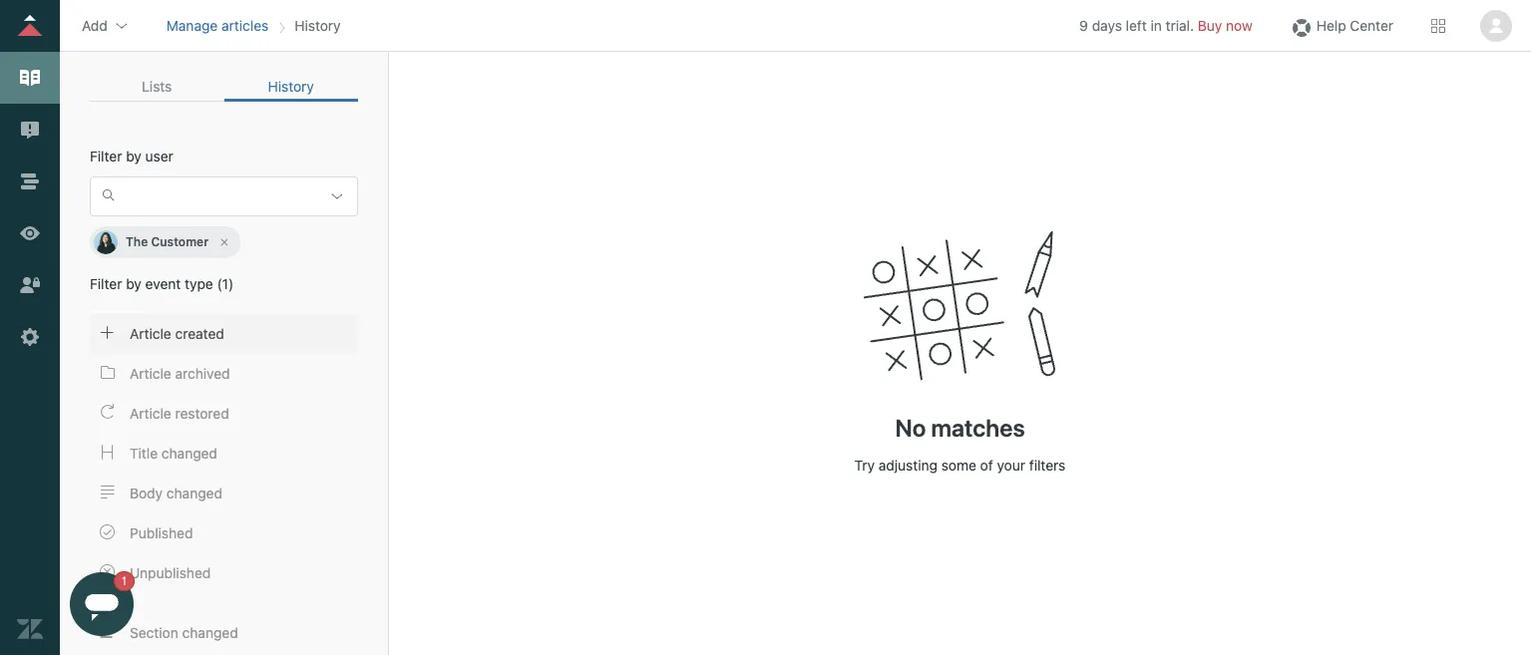 Task type: describe. For each thing, give the bounding box(es) containing it.
9 days left in trial. buy now
[[1080, 16, 1253, 33]]

section changed button
[[90, 614, 358, 654]]

unpublished
[[130, 565, 211, 582]]

changed for title changed
[[161, 445, 217, 462]]

your
[[997, 457, 1026, 474]]

section changed
[[130, 625, 238, 642]]

days
[[1092, 16, 1122, 33]]

title changed button
[[90, 434, 358, 474]]

filter for filter by user
[[90, 148, 122, 165]]

changed for section changed
[[182, 625, 238, 642]]

no matches
[[895, 414, 1025, 442]]

trial.
[[1166, 16, 1194, 33]]

filter by event type (1)
[[90, 275, 234, 292]]

moderate content image
[[17, 117, 43, 143]]

adjusting
[[879, 457, 938, 474]]

article restored
[[130, 405, 229, 422]]

try
[[855, 457, 875, 474]]

body changed
[[130, 485, 222, 502]]

filter for filter by event type (1)
[[90, 275, 122, 292]]

left
[[1126, 16, 1147, 33]]

buy
[[1198, 16, 1223, 33]]

manage articles image
[[17, 65, 43, 91]]

body changed button
[[90, 474, 358, 514]]

customize design image
[[17, 221, 43, 246]]

1 vertical spatial history
[[268, 78, 314, 95]]

unpublished button
[[90, 554, 358, 594]]

title changed
[[130, 445, 217, 462]]

manage articles link
[[166, 16, 269, 33]]

manage articles
[[166, 16, 269, 33]]

some
[[942, 457, 977, 474]]

published
[[130, 525, 193, 542]]

9
[[1080, 16, 1088, 33]]

article archived button
[[90, 354, 358, 394]]

lists link
[[90, 72, 224, 102]]

restored
[[175, 405, 229, 422]]

changed for body changed
[[166, 485, 222, 502]]

lists
[[142, 78, 172, 95]]

articles
[[222, 16, 269, 33]]

settings image
[[17, 324, 43, 350]]

filter by user
[[90, 148, 173, 165]]



Task type: locate. For each thing, give the bounding box(es) containing it.
by left event
[[126, 275, 142, 292]]

navigation
[[162, 10, 345, 40]]

article restored button
[[90, 394, 358, 434]]

article for article restored
[[130, 405, 171, 422]]

no
[[895, 414, 926, 442]]

title
[[130, 445, 158, 462]]

manage
[[166, 16, 218, 33]]

now
[[1226, 16, 1253, 33]]

center
[[1350, 16, 1394, 33]]

article
[[130, 325, 171, 342], [130, 365, 171, 382], [130, 405, 171, 422]]

changed down title changed
[[166, 485, 222, 502]]

article created
[[130, 325, 224, 342]]

by for event
[[126, 275, 142, 292]]

help center button
[[1283, 10, 1400, 40]]

2 article from the top
[[130, 365, 171, 382]]

published button
[[90, 514, 358, 554]]

in
[[1151, 16, 1162, 33]]

article for article created
[[130, 325, 171, 342]]

filter
[[90, 148, 122, 165], [90, 275, 122, 292]]

history down articles
[[268, 78, 314, 95]]

1 vertical spatial changed
[[166, 485, 222, 502]]

history inside navigation
[[295, 16, 341, 33]]

help
[[1317, 16, 1347, 33]]

1 vertical spatial filter
[[90, 275, 122, 292]]

changed inside button
[[161, 445, 217, 462]]

help center
[[1317, 16, 1394, 33]]

article inside "button"
[[130, 405, 171, 422]]

2 vertical spatial changed
[[182, 625, 238, 642]]

1 vertical spatial article
[[130, 365, 171, 382]]

try adjusting some of your filters
[[855, 457, 1066, 474]]

type
[[185, 275, 213, 292]]

filter left user
[[90, 148, 122, 165]]

history link
[[224, 72, 358, 102]]

1 by from the top
[[126, 148, 142, 165]]

article up title
[[130, 405, 171, 422]]

by
[[126, 148, 142, 165], [126, 275, 142, 292]]

the
[[126, 234, 148, 249]]

history up history link
[[295, 16, 341, 33]]

1 article from the top
[[130, 325, 171, 342]]

article down article created
[[130, 365, 171, 382]]

history
[[295, 16, 341, 33], [268, 78, 314, 95]]

article for article archived
[[130, 365, 171, 382]]

changed down article restored
[[161, 445, 217, 462]]

add
[[82, 16, 108, 33]]

changed inside button
[[166, 485, 222, 502]]

matches
[[931, 414, 1025, 442]]

created
[[175, 325, 224, 342]]

by left user
[[126, 148, 142, 165]]

body
[[130, 485, 163, 502]]

(1)
[[217, 275, 234, 292]]

0 vertical spatial changed
[[161, 445, 217, 462]]

0 vertical spatial by
[[126, 148, 142, 165]]

2 vertical spatial article
[[130, 405, 171, 422]]

zendesk image
[[17, 617, 43, 643]]

article left created on the left of page
[[130, 325, 171, 342]]

filters
[[1029, 457, 1066, 474]]

0 vertical spatial article
[[130, 325, 171, 342]]

add button
[[76, 10, 135, 40]]

changed
[[161, 445, 217, 462], [166, 485, 222, 502], [182, 625, 238, 642]]

archived
[[175, 365, 230, 382]]

remove image
[[219, 236, 231, 248]]

event
[[145, 275, 181, 292]]

section
[[130, 625, 178, 642]]

user permissions image
[[17, 272, 43, 298]]

by for user
[[126, 148, 142, 165]]

zendesk products image
[[1432, 18, 1446, 32]]

2 filter from the top
[[90, 275, 122, 292]]

the customer
[[126, 234, 209, 249]]

filter down the customer image
[[90, 275, 122, 292]]

of
[[980, 457, 993, 474]]

2 by from the top
[[126, 275, 142, 292]]

changed right section
[[182, 625, 238, 642]]

1 filter from the top
[[90, 148, 122, 165]]

1 vertical spatial by
[[126, 275, 142, 292]]

3 article from the top
[[130, 405, 171, 422]]

0 vertical spatial filter
[[90, 148, 122, 165]]

changed inside button
[[182, 625, 238, 642]]

article created button
[[90, 314, 358, 354]]

user
[[145, 148, 173, 165]]

customer
[[151, 234, 209, 249]]

article archived
[[130, 365, 230, 382]]

0 vertical spatial history
[[295, 16, 341, 33]]

the customer image
[[94, 230, 118, 254]]

navigation containing manage articles
[[162, 10, 345, 40]]

arrange content image
[[17, 169, 43, 195]]



Task type: vqa. For each thing, say whether or not it's contained in the screenshot.
title
yes



